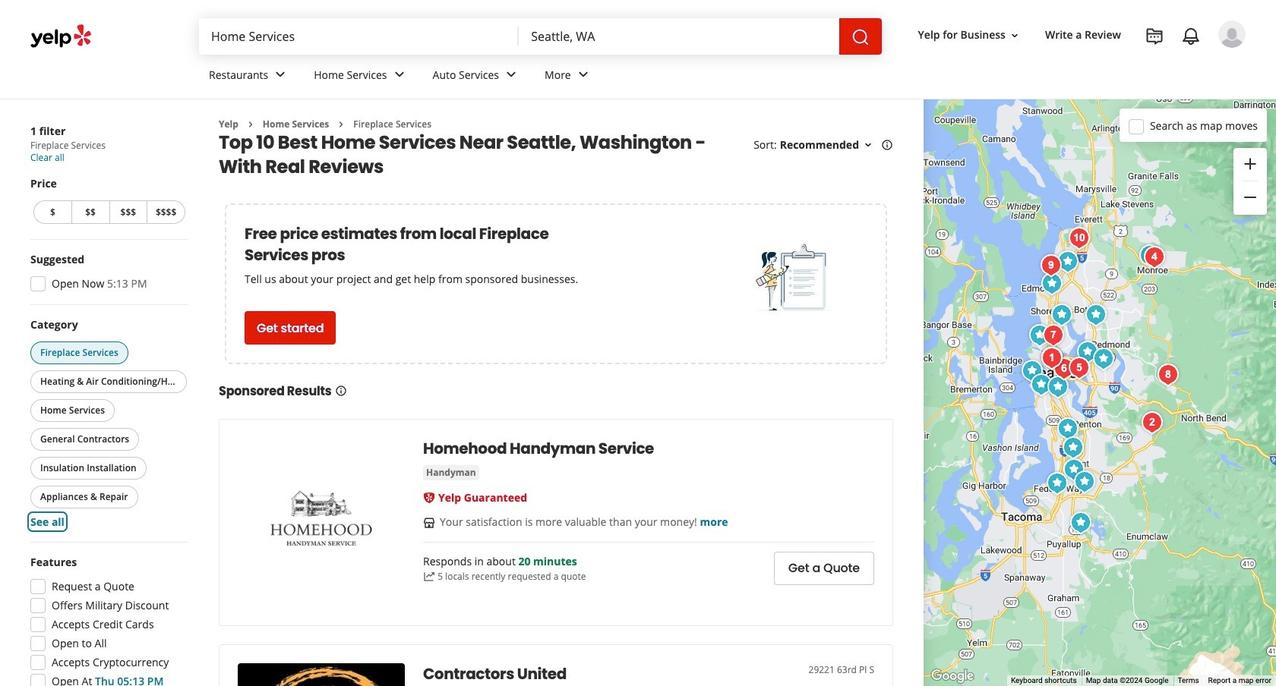 Task type: describe. For each thing, give the bounding box(es) containing it.
map region
[[924, 100, 1276, 687]]

lyd construction image
[[1089, 344, 1119, 374]]

things to do, nail salons, plumbers search field
[[199, 18, 519, 55]]

iakob image
[[1042, 468, 1073, 499]]

1 24 chevron down v2 image from the left
[[271, 66, 290, 84]]

address, neighborhood, city, state or zip search field
[[519, 18, 839, 55]]

mk home services image
[[1049, 354, 1080, 384]]

0 vertical spatial homehood handyman service image
[[1073, 337, 1103, 367]]

1 horizontal spatial 16 info v2 image
[[881, 139, 894, 151]]

notifications image
[[1182, 27, 1201, 46]]

go far construction image
[[1053, 247, 1083, 277]]

generic n. image
[[1219, 21, 1246, 48]]

ariellie remodel and build image
[[1037, 342, 1068, 373]]

user actions element
[[906, 19, 1267, 112]]

search image
[[851, 28, 870, 46]]

a-clean chimney image
[[1064, 223, 1095, 253]]

projects image
[[1146, 27, 1164, 46]]

16 bizhouse v2 image
[[423, 518, 435, 530]]

zoom in image
[[1242, 155, 1260, 173]]

1 vertical spatial homehood handyman service image
[[238, 439, 405, 606]]

dream masonry image
[[1036, 250, 1067, 281]]

2 24 chevron down v2 image from the left
[[574, 66, 592, 84]]

16 trending v2 image
[[423, 571, 435, 584]]

none field address, neighborhood, city, state or zip
[[519, 18, 839, 55]]

genesis home services image
[[1037, 343, 1068, 373]]

1 vertical spatial 16 info v2 image
[[335, 385, 347, 398]]

free price estimates from local fireplace services pros image
[[756, 241, 832, 317]]

excel chimney & fireplace service image
[[1039, 320, 1069, 351]]

your home builders image
[[1025, 320, 1055, 351]]

ing construction image
[[1135, 240, 1166, 271]]

green bear heating and air image
[[1137, 408, 1168, 438]]

google image
[[928, 667, 978, 687]]



Task type: locate. For each thing, give the bounding box(es) containing it.
jack of all image
[[1066, 508, 1096, 538]]

0 horizontal spatial homehood handyman service image
[[238, 439, 405, 606]]

2 24 chevron down v2 image from the left
[[502, 66, 521, 84]]

1 horizontal spatial 24 chevron down v2 image
[[502, 66, 521, 84]]

business categories element
[[197, 55, 1246, 99]]

16 info v2 image
[[881, 139, 894, 151], [335, 385, 347, 398]]

1 24 chevron down v2 image from the left
[[390, 66, 408, 84]]

jose's construction image
[[1043, 372, 1074, 402]]

monroe fireplace image
[[1140, 242, 1170, 272]]

brick by brick masonry image
[[1064, 353, 1095, 383]]

bicknell builds image
[[1053, 414, 1083, 444]]

0 horizontal spatial 24 chevron down v2 image
[[271, 66, 290, 84]]

2 none field from the left
[[519, 18, 839, 55]]

grand residence image
[[1037, 269, 1068, 299]]

green home remodeling image
[[1047, 300, 1077, 330]]

craftsman masonry image
[[1153, 360, 1184, 390]]

group
[[1234, 148, 1267, 215], [30, 176, 188, 227], [26, 252, 188, 296], [27, 318, 190, 530], [26, 555, 188, 687]]

0 horizontal spatial 16 info v2 image
[[335, 385, 347, 398]]

1 none field from the left
[[199, 18, 519, 55]]

handyman maxfix image
[[1058, 433, 1089, 463]]

superfix handyman image
[[1070, 467, 1100, 497]]

r&b pro builders image
[[1027, 370, 1057, 400]]

zoom out image
[[1242, 189, 1260, 207]]

16 chevron down v2 image
[[1009, 29, 1021, 42]]

0 horizontal spatial 24 chevron down v2 image
[[390, 66, 408, 84]]

16 chevron right v2 image
[[245, 118, 257, 131]]

contractors united image
[[1059, 455, 1090, 485]]

homehood handyman service image
[[1073, 337, 1103, 367], [238, 439, 405, 606]]

24 chevron down v2 image
[[271, 66, 290, 84], [502, 66, 521, 84]]

sound chimneys masonry & cleaning image
[[1037, 343, 1068, 373]]

24 chevron down v2 image
[[390, 66, 408, 84], [574, 66, 592, 84]]

iconyelpguaranteedbadgesmall image
[[423, 493, 435, 505], [423, 493, 435, 505]]

none field "things to do, nail salons, plumbers"
[[199, 18, 519, 55]]

aaa home  remodel image
[[1081, 300, 1112, 330]]

None field
[[199, 18, 519, 55], [519, 18, 839, 55]]

1 horizontal spatial homehood handyman service image
[[1073, 337, 1103, 367]]

None search field
[[199, 18, 882, 55]]

16 chevron right v2 image
[[335, 118, 347, 131]]

hbz image
[[1017, 356, 1048, 386]]

1 horizontal spatial 24 chevron down v2 image
[[574, 66, 592, 84]]

0 vertical spatial 16 info v2 image
[[881, 139, 894, 151]]

16 chevron down v2 image
[[862, 139, 875, 151]]



Task type: vqa. For each thing, say whether or not it's contained in the screenshot.
Offers Takeout in the left of the page
no



